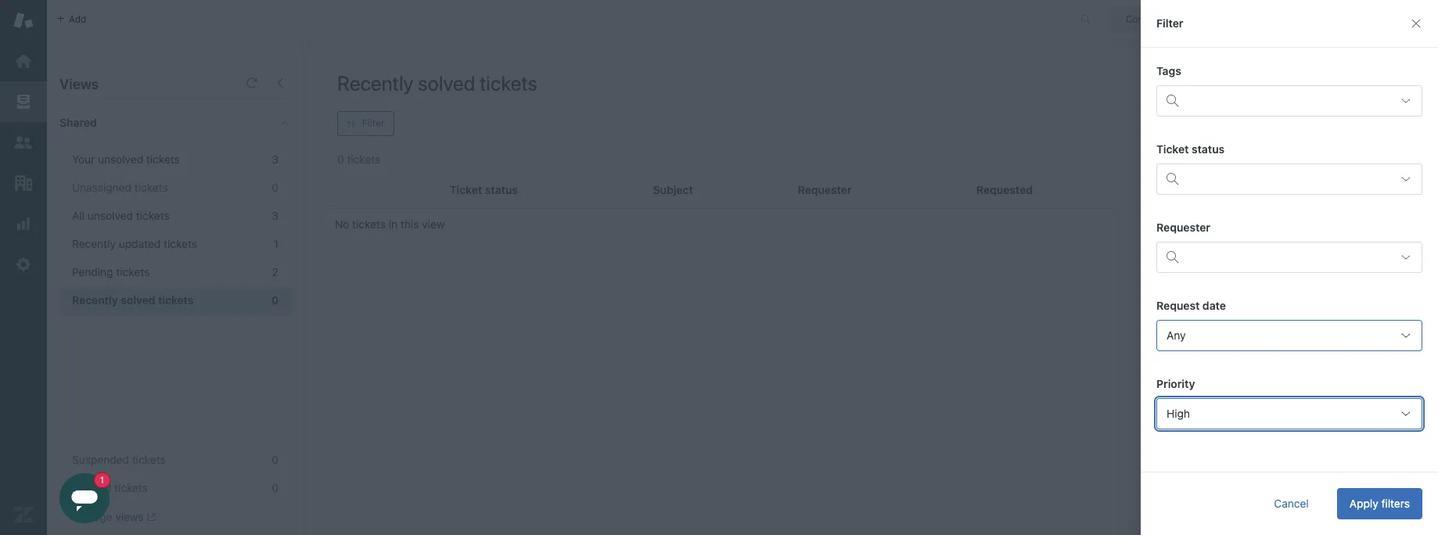 Task type: describe. For each thing, give the bounding box(es) containing it.
needs
[[1253, 67, 1284, 80]]

recently for 0
[[72, 293, 118, 307]]

to
[[1325, 67, 1335, 80]]

ticket status element
[[1157, 164, 1423, 195]]

0 horizontal spatial solved
[[121, 293, 155, 307]]

manage views
[[72, 510, 144, 524]]

date
[[1203, 299, 1226, 312]]

unsolved for your
[[98, 153, 143, 166]]

manage views link
[[72, 510, 156, 524]]

3 for your unsolved tickets
[[272, 153, 279, 166]]

view
[[422, 218, 445, 231]]

request
[[1157, 299, 1200, 312]]

shared
[[59, 116, 97, 129]]

suspended tickets
[[72, 453, 166, 466]]

0 for suspended tickets
[[272, 453, 279, 466]]

organizations image
[[13, 173, 34, 193]]

2
[[272, 265, 279, 279]]

no
[[335, 218, 349, 231]]

pending
[[72, 265, 113, 279]]

1 vertical spatial recently solved tickets
[[72, 293, 194, 307]]

views
[[59, 76, 99, 92]]

tags
[[1157, 64, 1182, 77]]

recently updated tickets
[[72, 237, 197, 250]]

0 for unassigned tickets
[[272, 181, 279, 194]]

zendesk image
[[13, 505, 34, 525]]

recently for 1
[[72, 237, 116, 250]]

browser's
[[1183, 81, 1233, 94]]

your
[[1338, 67, 1360, 80]]

filter inside button
[[362, 117, 385, 129]]

deleted
[[72, 481, 111, 495]]

0 vertical spatial solved
[[418, 71, 475, 95]]

priority
[[1157, 377, 1195, 391]]

admin image
[[13, 254, 34, 275]]

status
[[1192, 142, 1225, 156]]

talk
[[1230, 67, 1250, 80]]

this
[[401, 218, 419, 231]]

your
[[72, 153, 95, 166]]

pending tickets
[[72, 265, 150, 279]]

customers image
[[13, 132, 34, 153]]

manage
[[72, 510, 112, 524]]

any
[[1167, 329, 1186, 342]]

collapse views pane image
[[274, 77, 286, 89]]

get started image
[[13, 51, 34, 71]]

access
[[1287, 67, 1322, 80]]

high
[[1167, 407, 1190, 420]]

3 for all unsolved tickets
[[272, 209, 279, 222]]

subject
[[653, 183, 693, 196]]

no tickets in this view
[[335, 218, 445, 231]]

shared button
[[47, 99, 264, 146]]

filter button
[[337, 111, 394, 136]]

(opens in a new tab) image
[[144, 513, 156, 522]]

unassigned tickets
[[72, 181, 168, 194]]

filter dialog
[[1141, 0, 1438, 535]]



Task type: vqa. For each thing, say whether or not it's contained in the screenshot.
+1
no



Task type: locate. For each thing, give the bounding box(es) containing it.
tickets
[[480, 71, 538, 95], [146, 153, 180, 166], [134, 181, 168, 194], [136, 209, 170, 222], [352, 218, 386, 231], [164, 237, 197, 250], [116, 265, 150, 279], [158, 293, 194, 307], [132, 453, 166, 466], [114, 481, 148, 495]]

refresh views pane image
[[246, 77, 258, 89]]

0 vertical spatial 3
[[272, 153, 279, 166]]

all
[[72, 209, 85, 222]]

1 horizontal spatial filter
[[1157, 16, 1184, 30]]

suspended
[[72, 453, 129, 466]]

3
[[272, 153, 279, 166], [272, 209, 279, 222]]

in
[[389, 218, 398, 231]]

0 horizontal spatial recently solved tickets
[[72, 293, 194, 307]]

conversations button
[[1109, 7, 1225, 32]]

unsolved
[[98, 153, 143, 166], [88, 209, 133, 222]]

ticket
[[1157, 142, 1189, 156]]

close drawer image
[[1410, 17, 1423, 30]]

0 for recently solved tickets
[[271, 293, 279, 307]]

filter inside dialog
[[1157, 16, 1184, 30]]

updated
[[119, 237, 161, 250]]

2 vertical spatial recently
[[72, 293, 118, 307]]

0 vertical spatial filter
[[1157, 16, 1184, 30]]

apply filters
[[1350, 497, 1410, 510]]

1 vertical spatial solved
[[121, 293, 155, 307]]

deleted tickets
[[72, 481, 148, 495]]

tags element
[[1157, 85, 1423, 117]]

main element
[[0, 0, 47, 535]]

0
[[272, 181, 279, 194], [271, 293, 279, 307], [272, 453, 279, 466], [272, 481, 279, 495]]

0 vertical spatial recently
[[337, 71, 414, 95]]

microphone.
[[1236, 81, 1299, 94]]

filters
[[1382, 497, 1410, 510]]

cancel button
[[1262, 488, 1322, 520]]

cancel
[[1274, 497, 1309, 510]]

views image
[[13, 92, 34, 112]]

1 horizontal spatial recently solved tickets
[[337, 71, 538, 95]]

your unsolved tickets
[[72, 153, 180, 166]]

1 vertical spatial unsolved
[[88, 209, 133, 222]]

apply
[[1350, 497, 1379, 510]]

unsolved for all
[[88, 209, 133, 222]]

2 3 from the top
[[272, 209, 279, 222]]

all unsolved tickets
[[72, 209, 170, 222]]

1 3 from the top
[[272, 153, 279, 166]]

solved
[[418, 71, 475, 95], [121, 293, 155, 307]]

1 vertical spatial 3
[[272, 209, 279, 222]]

zendesk support image
[[13, 10, 34, 31]]

ticket status
[[1157, 142, 1225, 156]]

request date
[[1157, 299, 1226, 312]]

views
[[115, 510, 144, 524]]

recently
[[337, 71, 414, 95], [72, 237, 116, 250], [72, 293, 118, 307]]

requester element
[[1157, 242, 1423, 273]]

Any field
[[1157, 320, 1423, 351]]

1 vertical spatial filter
[[362, 117, 385, 129]]

0 for deleted tickets
[[272, 481, 279, 495]]

3 down 'collapse views pane' image
[[272, 153, 279, 166]]

requester
[[1157, 221, 1211, 234]]

3 up 1
[[272, 209, 279, 222]]

1
[[274, 237, 279, 250]]

recently down pending at left
[[72, 293, 118, 307]]

recently up pending at left
[[72, 237, 116, 250]]

zendesk
[[1183, 67, 1227, 80]]

High field
[[1157, 398, 1423, 430]]

conversations
[[1126, 13, 1189, 25]]

0 vertical spatial recently solved tickets
[[337, 71, 538, 95]]

unsolved up unassigned tickets
[[98, 153, 143, 166]]

filter
[[1157, 16, 1184, 30], [362, 117, 385, 129]]

recently solved tickets
[[337, 71, 538, 95], [72, 293, 194, 307]]

apply filters button
[[1337, 488, 1423, 520]]

recently up "filter" button
[[337, 71, 414, 95]]

zendesk talk needs access to your browser's microphone.
[[1183, 67, 1360, 94]]

0 vertical spatial unsolved
[[98, 153, 143, 166]]

1 horizontal spatial solved
[[418, 71, 475, 95]]

reporting image
[[13, 214, 34, 234]]

unassigned
[[72, 181, 131, 194]]

unsolved down unassigned
[[88, 209, 133, 222]]

0 horizontal spatial filter
[[362, 117, 385, 129]]

1 vertical spatial recently
[[72, 237, 116, 250]]

shared heading
[[47, 99, 305, 146]]



